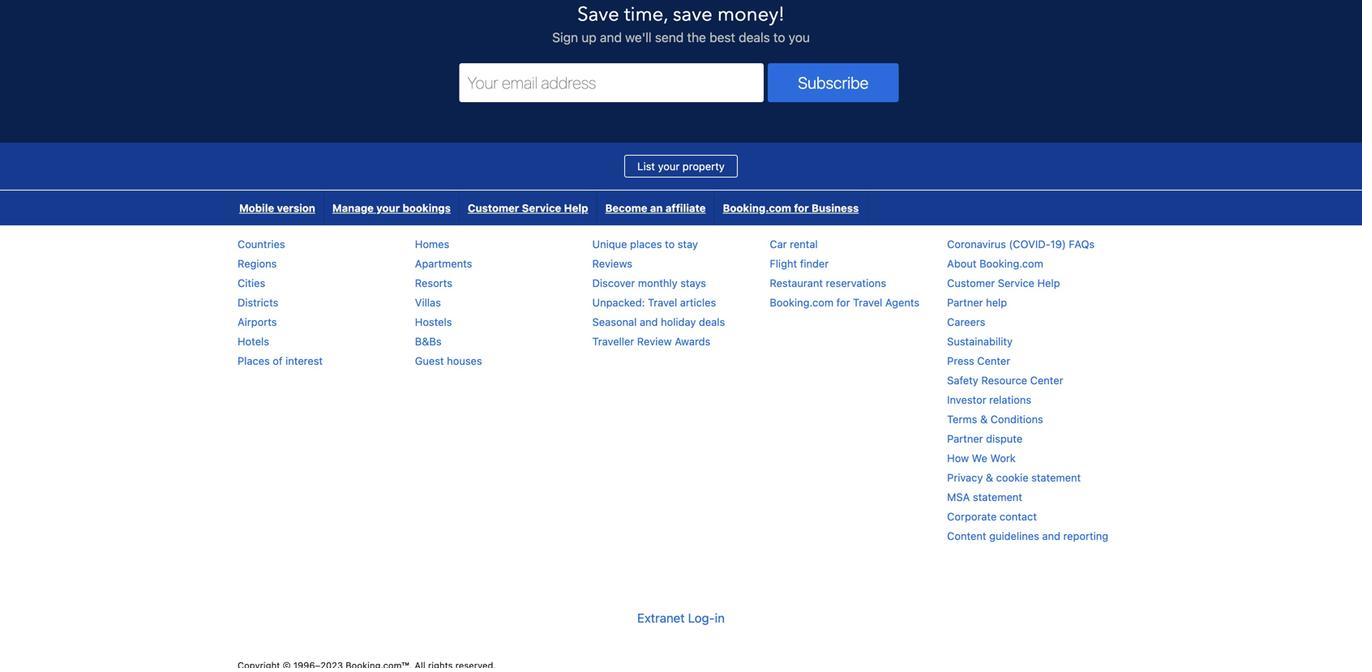 Task type: describe. For each thing, give the bounding box(es) containing it.
subscribe
[[798, 73, 869, 92]]

affiliate
[[666, 202, 706, 214]]

1 vertical spatial statement
[[973, 491, 1023, 503]]

send
[[655, 29, 684, 45]]

stays
[[681, 277, 706, 289]]

to inside unique places to stay reviews discover monthly stays unpacked: travel articles seasonal and holiday deals traveller review awards
[[665, 238, 675, 250]]

0 vertical spatial &
[[981, 413, 988, 425]]

customer inside coronavirus (covid-19) faqs about booking.com customer service help partner help careers sustainability press center safety resource center investor relations terms & conditions partner dispute how we work privacy & cookie statement msa statement corporate contact content guidelines and reporting
[[947, 277, 995, 289]]

safety
[[947, 374, 979, 386]]

navigation containing mobile version
[[231, 190, 868, 225]]

become
[[605, 202, 648, 214]]

subscribe button
[[768, 63, 899, 102]]

countries regions cities districts airports hotels places of interest
[[238, 238, 323, 367]]

1 partner from the top
[[947, 296, 983, 308]]

up
[[582, 29, 597, 45]]

best
[[710, 29, 736, 45]]

regions
[[238, 257, 277, 269]]

an
[[650, 202, 663, 214]]

time,
[[624, 1, 668, 28]]

service inside coronavirus (covid-19) faqs about booking.com customer service help partner help careers sustainability press center safety resource center investor relations terms & conditions partner dispute how we work privacy & cookie statement msa statement corporate contact content guidelines and reporting
[[998, 277, 1035, 289]]

unpacked: travel articles link
[[593, 296, 716, 308]]

reporting
[[1064, 530, 1109, 542]]

save
[[578, 1, 620, 28]]

list
[[638, 160, 655, 172]]

customer service help
[[468, 202, 588, 214]]

in
[[715, 611, 725, 625]]

places of interest link
[[238, 355, 323, 367]]

mobile version
[[239, 202, 315, 214]]

conditions
[[991, 413, 1044, 425]]

apartments link
[[415, 257, 472, 269]]

cities
[[238, 277, 265, 289]]

restaurant
[[770, 277, 823, 289]]

sustainability
[[947, 335, 1013, 347]]

reviews
[[593, 257, 633, 269]]

unique
[[593, 238, 627, 250]]

car
[[770, 238, 787, 250]]

how
[[947, 452, 969, 464]]

and inside coronavirus (covid-19) faqs about booking.com customer service help partner help careers sustainability press center safety resource center investor relations terms & conditions partner dispute how we work privacy & cookie statement msa statement corporate contact content guidelines and reporting
[[1043, 530, 1061, 542]]

unique places to stay link
[[593, 238, 698, 250]]

coronavirus
[[947, 238, 1006, 250]]

manage your bookings link
[[324, 190, 459, 225]]

awards
[[675, 335, 711, 347]]

interest
[[286, 355, 323, 367]]

extranet log-in link
[[638, 598, 725, 639]]

restaurant reservations link
[[770, 277, 887, 289]]

mobile
[[239, 202, 274, 214]]

cookie
[[997, 471, 1029, 484]]

content
[[947, 530, 987, 542]]

hostels link
[[415, 316, 452, 328]]

list your property
[[638, 160, 725, 172]]

articles
[[680, 296, 716, 308]]

safety resource center link
[[947, 374, 1064, 386]]

seasonal and holiday deals link
[[593, 316, 725, 328]]

rental
[[790, 238, 818, 250]]

about booking.com link
[[947, 257, 1044, 269]]

become an affiliate
[[605, 202, 706, 214]]

resource
[[982, 374, 1028, 386]]

resorts
[[415, 277, 453, 289]]

your for manage
[[376, 202, 400, 214]]

coronavirus (covid-19) faqs about booking.com customer service help partner help careers sustainability press center safety resource center investor relations terms & conditions partner dispute how we work privacy & cookie statement msa statement corporate contact content guidelines and reporting
[[947, 238, 1109, 542]]

how we work link
[[947, 452, 1016, 464]]

booking.com for business link
[[715, 190, 867, 225]]

extranet log-in
[[638, 611, 725, 625]]

discover
[[593, 277, 635, 289]]

houses
[[447, 355, 482, 367]]

villas link
[[415, 296, 441, 308]]

customer service help link for become an affiliate
[[460, 190, 597, 225]]

sustainability link
[[947, 335, 1013, 347]]

0 horizontal spatial customer
[[468, 202, 519, 214]]

reservations
[[826, 277, 887, 289]]

0 vertical spatial center
[[978, 355, 1011, 367]]

districts link
[[238, 296, 279, 308]]

b&bs link
[[415, 335, 442, 347]]

log-
[[688, 611, 715, 625]]

contact
[[1000, 510, 1037, 523]]

your for list
[[658, 160, 680, 172]]

investor relations link
[[947, 394, 1032, 406]]

deals inside save time, save money! sign up and we'll send the best deals to you
[[739, 29, 770, 45]]

and inside unique places to stay reviews discover monthly stays unpacked: travel articles seasonal and holiday deals traveller review awards
[[640, 316, 658, 328]]

countries link
[[238, 238, 285, 250]]

help
[[986, 296, 1007, 308]]

money!
[[718, 1, 785, 28]]

hotels
[[238, 335, 269, 347]]

dispute
[[986, 432, 1023, 445]]

help inside navigation
[[564, 202, 588, 214]]

review
[[637, 335, 672, 347]]

the
[[687, 29, 706, 45]]

partner help link
[[947, 296, 1007, 308]]

property
[[683, 160, 725, 172]]

and inside save time, save money! sign up and we'll send the best deals to you
[[600, 29, 622, 45]]



Task type: vqa. For each thing, say whether or not it's contained in the screenshot.
Terms & Conditions link
yes



Task type: locate. For each thing, give the bounding box(es) containing it.
booking.com up car
[[723, 202, 792, 214]]

service
[[522, 202, 561, 214], [998, 277, 1035, 289]]

1 horizontal spatial statement
[[1032, 471, 1081, 484]]

msa
[[947, 491, 970, 503]]

extranet
[[638, 611, 685, 625]]

0 vertical spatial help
[[564, 202, 588, 214]]

0 horizontal spatial center
[[978, 355, 1011, 367]]

your inside navigation
[[376, 202, 400, 214]]

districts
[[238, 296, 279, 308]]

hostels
[[415, 316, 452, 328]]

1 vertical spatial deals
[[699, 316, 725, 328]]

center up relations at the bottom
[[1031, 374, 1064, 386]]

for left business
[[794, 202, 809, 214]]

become an affiliate link
[[597, 190, 714, 225]]

your right list
[[658, 160, 680, 172]]

customer service help link for partner help
[[947, 277, 1060, 289]]

1 horizontal spatial center
[[1031, 374, 1064, 386]]

version
[[277, 202, 315, 214]]

1 travel from the left
[[648, 296, 677, 308]]

statement
[[1032, 471, 1081, 484], [973, 491, 1023, 503]]

seasonal
[[593, 316, 637, 328]]

0 horizontal spatial travel
[[648, 296, 677, 308]]

0 horizontal spatial help
[[564, 202, 588, 214]]

to left stay
[[665, 238, 675, 250]]

save time, save money! sign up and we'll send the best deals to you
[[552, 1, 810, 45]]

you
[[789, 29, 810, 45]]

2 vertical spatial and
[[1043, 530, 1061, 542]]

1 vertical spatial and
[[640, 316, 658, 328]]

deals inside unique places to stay reviews discover monthly stays unpacked: travel articles seasonal and holiday deals traveller review awards
[[699, 316, 725, 328]]

customer right "bookings" at the left top of the page
[[468, 202, 519, 214]]

places
[[238, 355, 270, 367]]

homes
[[415, 238, 450, 250]]

center
[[978, 355, 1011, 367], [1031, 374, 1064, 386]]

deals
[[739, 29, 770, 45], [699, 316, 725, 328]]

1 vertical spatial customer service help link
[[947, 277, 1060, 289]]

1 horizontal spatial for
[[837, 296, 850, 308]]

and left reporting
[[1043, 530, 1061, 542]]

1 vertical spatial booking.com
[[980, 257, 1044, 269]]

0 vertical spatial booking.com
[[723, 202, 792, 214]]

privacy
[[947, 471, 983, 484]]

travel
[[648, 296, 677, 308], [853, 296, 883, 308]]

0 horizontal spatial service
[[522, 202, 561, 214]]

travel inside car rental flight finder restaurant reservations booking.com for travel agents
[[853, 296, 883, 308]]

homes link
[[415, 238, 450, 250]]

1 horizontal spatial travel
[[853, 296, 883, 308]]

0 vertical spatial customer service help link
[[460, 190, 597, 225]]

booking.com inside booking.com for business link
[[723, 202, 792, 214]]

1 vertical spatial to
[[665, 238, 675, 250]]

of
[[273, 355, 283, 367]]

booking.com down restaurant
[[770, 296, 834, 308]]

villas
[[415, 296, 441, 308]]

1 vertical spatial service
[[998, 277, 1035, 289]]

about
[[947, 257, 977, 269]]

guest
[[415, 355, 444, 367]]

cities link
[[238, 277, 265, 289]]

reviews link
[[593, 257, 633, 269]]

1 vertical spatial partner
[[947, 432, 983, 445]]

for
[[794, 202, 809, 214], [837, 296, 850, 308]]

0 vertical spatial statement
[[1032, 471, 1081, 484]]

Your email address email field
[[459, 63, 764, 102]]

for inside car rental flight finder restaurant reservations booking.com for travel agents
[[837, 296, 850, 308]]

resorts link
[[415, 277, 453, 289]]

guidelines
[[990, 530, 1040, 542]]

we'll
[[625, 29, 652, 45]]

monthly
[[638, 277, 678, 289]]

0 vertical spatial for
[[794, 202, 809, 214]]

airports link
[[238, 316, 277, 328]]

bookings
[[403, 202, 451, 214]]

0 horizontal spatial statement
[[973, 491, 1023, 503]]

0 vertical spatial and
[[600, 29, 622, 45]]

corporate contact link
[[947, 510, 1037, 523]]

0 horizontal spatial customer service help link
[[460, 190, 597, 225]]

deals down "articles"
[[699, 316, 725, 328]]

finder
[[800, 257, 829, 269]]

regions link
[[238, 257, 277, 269]]

careers
[[947, 316, 986, 328]]

1 horizontal spatial customer
[[947, 277, 995, 289]]

center up "resource"
[[978, 355, 1011, 367]]

booking.com inside car rental flight finder restaurant reservations booking.com for travel agents
[[770, 296, 834, 308]]

hotels link
[[238, 335, 269, 347]]

agents
[[886, 296, 920, 308]]

statement right cookie
[[1032, 471, 1081, 484]]

partner
[[947, 296, 983, 308], [947, 432, 983, 445]]

traveller
[[593, 335, 634, 347]]

holiday
[[661, 316, 696, 328]]

your right manage
[[376, 202, 400, 214]]

1 horizontal spatial customer service help link
[[947, 277, 1060, 289]]

help down '19)'
[[1038, 277, 1060, 289]]

1 horizontal spatial deals
[[739, 29, 770, 45]]

privacy & cookie statement link
[[947, 471, 1081, 484]]

0 vertical spatial deals
[[739, 29, 770, 45]]

flight
[[770, 257, 797, 269]]

0 horizontal spatial your
[[376, 202, 400, 214]]

to
[[774, 29, 785, 45], [665, 238, 675, 250]]

for down reservations
[[837, 296, 850, 308]]

apartments
[[415, 257, 472, 269]]

customer
[[468, 202, 519, 214], [947, 277, 995, 289]]

& up msa statement link
[[986, 471, 994, 484]]

terms & conditions link
[[947, 413, 1044, 425]]

guest houses link
[[415, 355, 482, 367]]

1 horizontal spatial help
[[1038, 277, 1060, 289]]

2 travel from the left
[[853, 296, 883, 308]]

booking.com for travel agents link
[[770, 296, 920, 308]]

2 horizontal spatial and
[[1043, 530, 1061, 542]]

booking.com for business
[[723, 202, 859, 214]]

1 vertical spatial for
[[837, 296, 850, 308]]

statement up corporate contact link
[[973, 491, 1023, 503]]

your
[[658, 160, 680, 172], [376, 202, 400, 214]]

2 partner from the top
[[947, 432, 983, 445]]

corporate
[[947, 510, 997, 523]]

booking.com inside coronavirus (covid-19) faqs about booking.com customer service help partner help careers sustainability press center safety resource center investor relations terms & conditions partner dispute how we work privacy & cookie statement msa statement corporate contact content guidelines and reporting
[[980, 257, 1044, 269]]

0 vertical spatial to
[[774, 29, 785, 45]]

discover monthly stays link
[[593, 277, 706, 289]]

0 vertical spatial partner
[[947, 296, 983, 308]]

list your property link
[[625, 155, 738, 177]]

0 horizontal spatial deals
[[699, 316, 725, 328]]

0 horizontal spatial to
[[665, 238, 675, 250]]

faqs
[[1069, 238, 1095, 250]]

and right up
[[600, 29, 622, 45]]

(covid-
[[1009, 238, 1051, 250]]

19)
[[1051, 238, 1066, 250]]

to inside save time, save money! sign up and we'll send the best deals to you
[[774, 29, 785, 45]]

0 horizontal spatial for
[[794, 202, 809, 214]]

partner down terms
[[947, 432, 983, 445]]

2 vertical spatial booking.com
[[770, 296, 834, 308]]

navigation
[[231, 190, 868, 225]]

relations
[[990, 394, 1032, 406]]

0 vertical spatial your
[[658, 160, 680, 172]]

booking.com
[[723, 202, 792, 214], [980, 257, 1044, 269], [770, 296, 834, 308]]

press center link
[[947, 355, 1011, 367]]

1 vertical spatial your
[[376, 202, 400, 214]]

1 horizontal spatial and
[[640, 316, 658, 328]]

&
[[981, 413, 988, 425], [986, 471, 994, 484]]

and
[[600, 29, 622, 45], [640, 316, 658, 328], [1043, 530, 1061, 542]]

sign
[[552, 29, 578, 45]]

to left you on the top of the page
[[774, 29, 785, 45]]

customer up partner help "link"
[[947, 277, 995, 289]]

travel inside unique places to stay reviews discover monthly stays unpacked: travel articles seasonal and holiday deals traveller review awards
[[648, 296, 677, 308]]

help left become
[[564, 202, 588, 214]]

partner up careers
[[947, 296, 983, 308]]

car rental flight finder restaurant reservations booking.com for travel agents
[[770, 238, 920, 308]]

0 vertical spatial service
[[522, 202, 561, 214]]

traveller review awards link
[[593, 335, 711, 347]]

places
[[630, 238, 662, 250]]

stay
[[678, 238, 698, 250]]

1 horizontal spatial to
[[774, 29, 785, 45]]

booking.com down coronavirus (covid-19) faqs link
[[980, 257, 1044, 269]]

manage
[[332, 202, 374, 214]]

msa statement link
[[947, 491, 1023, 503]]

1 horizontal spatial your
[[658, 160, 680, 172]]

1 vertical spatial &
[[986, 471, 994, 484]]

and up traveller review awards link at the bottom of page
[[640, 316, 658, 328]]

1 vertical spatial center
[[1031, 374, 1064, 386]]

0 vertical spatial customer
[[468, 202, 519, 214]]

& up 'partner dispute' link
[[981, 413, 988, 425]]

0 horizontal spatial and
[[600, 29, 622, 45]]

airports
[[238, 316, 277, 328]]

deals down money!
[[739, 29, 770, 45]]

1 vertical spatial customer
[[947, 277, 995, 289]]

help inside coronavirus (covid-19) faqs about booking.com customer service help partner help careers sustainability press center safety resource center investor relations terms & conditions partner dispute how we work privacy & cookie statement msa statement corporate contact content guidelines and reporting
[[1038, 277, 1060, 289]]

travel up seasonal and holiday deals link
[[648, 296, 677, 308]]

travel down reservations
[[853, 296, 883, 308]]

1 vertical spatial help
[[1038, 277, 1060, 289]]

flight finder link
[[770, 257, 829, 269]]

1 horizontal spatial service
[[998, 277, 1035, 289]]



